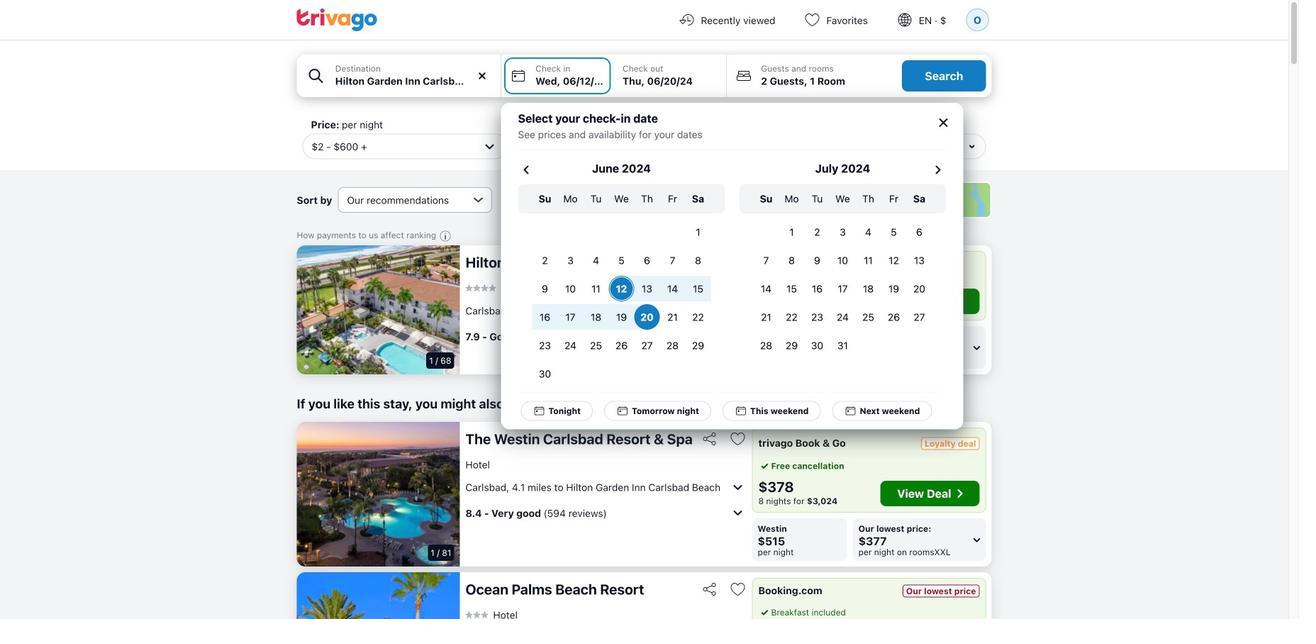 Task type: locate. For each thing, give the bounding box(es) containing it.
trivago logo image
[[297, 9, 378, 31]]

previous image
[[518, 161, 535, 178]]

None field
[[297, 55, 501, 97]]

next image
[[930, 161, 947, 178]]

ocean palms beach resort, (carlsbad, usa) image
[[297, 573, 460, 619]]

the westin carlsbad resort & spa, (carlsbad, usa) image
[[297, 422, 460, 567]]

hilton garden inn carlsbad beach, (carlsbad, usa) image
[[297, 246, 460, 375]]



Task type: describe. For each thing, give the bounding box(es) containing it.
clear image
[[476, 70, 489, 82]]

Where to? search field
[[335, 74, 493, 89]]



Task type: vqa. For each thing, say whether or not it's contained in the screenshot.
TRIVAGO LOGO
yes



